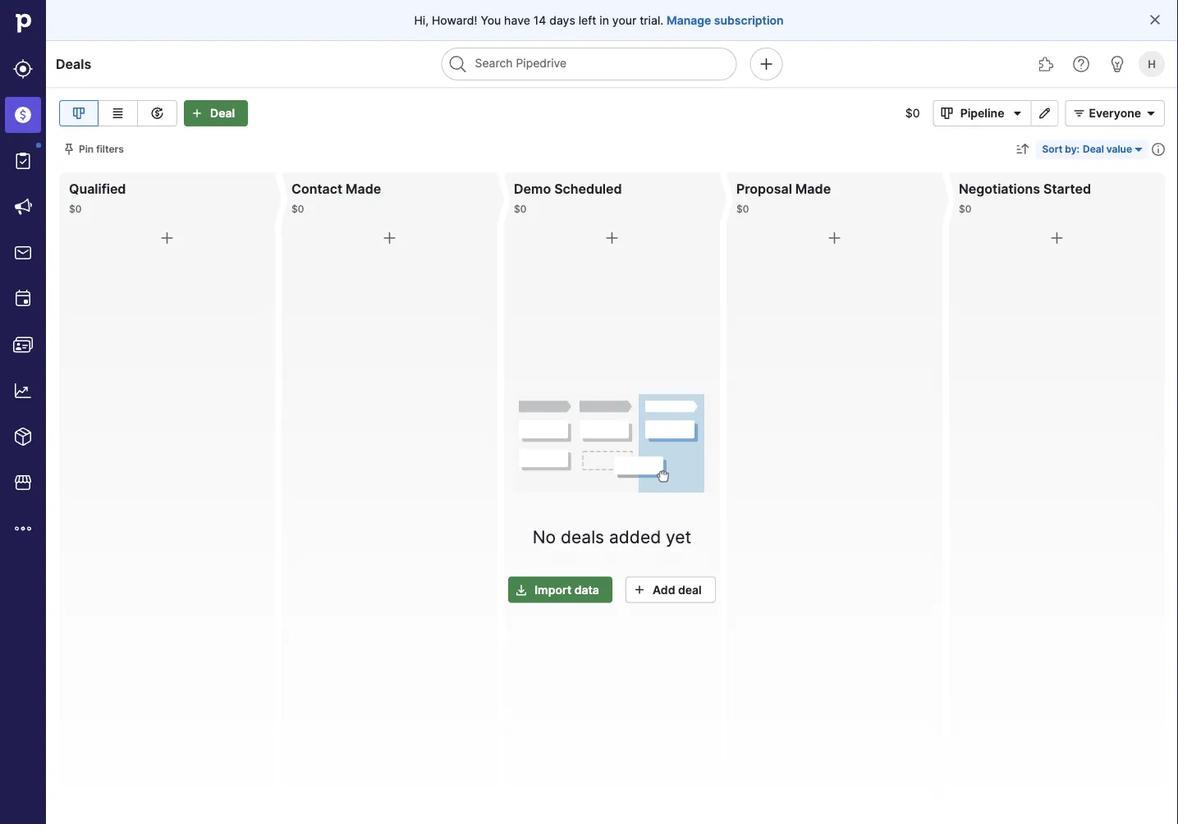 Task type: describe. For each thing, give the bounding box(es) containing it.
pin filters button
[[59, 140, 130, 159]]

deal button
[[184, 100, 248, 126]]

info image
[[1152, 143, 1165, 156]]

leads image
[[13, 59, 33, 79]]

color primary image left 'info' icon
[[1133, 143, 1146, 156]]

pin
[[79, 143, 94, 155]]

everyone
[[1089, 106, 1142, 120]]

add
[[653, 583, 675, 597]]

no
[[533, 527, 556, 548]]

marketplace image
[[13, 473, 33, 493]]

subscription
[[714, 13, 784, 27]]

hi,
[[414, 13, 429, 27]]

home image
[[11, 11, 35, 35]]

color primary image inside add deal button
[[630, 583, 650, 596]]

yet
[[666, 527, 692, 548]]

insights image
[[13, 381, 33, 401]]

no deals added yet
[[533, 527, 692, 548]]

your
[[613, 13, 637, 27]]

color primary image up h
[[1149, 13, 1162, 26]]

list image
[[108, 103, 128, 123]]

demo
[[514, 181, 551, 197]]

import data
[[535, 583, 599, 597]]

pin filters
[[79, 143, 124, 155]]

pipeline button
[[933, 100, 1032, 126]]

days
[[550, 13, 576, 27]]

in
[[600, 13, 609, 27]]

change order image
[[1016, 143, 1030, 156]]

products image
[[13, 427, 33, 447]]

color undefined image
[[13, 151, 33, 171]]

forecast image
[[147, 103, 167, 123]]

import
[[535, 583, 572, 597]]

made for proposal made
[[796, 181, 831, 197]]

howard!
[[432, 13, 478, 27]]

proposal
[[737, 181, 792, 197]]

add deal
[[653, 583, 702, 597]]

hi, howard! you have 14 days left in your  trial. manage subscription
[[414, 13, 784, 27]]

added
[[609, 527, 661, 548]]

deal inside 'button'
[[210, 106, 235, 120]]

scheduled
[[554, 181, 622, 197]]

demo scheduled
[[514, 181, 622, 197]]

more image
[[13, 519, 33, 539]]

manage subscription link
[[667, 12, 784, 28]]

14
[[534, 13, 546, 27]]

deals
[[56, 56, 91, 72]]

quick add image
[[757, 54, 777, 74]]

1 horizontal spatial deal
[[1083, 143, 1105, 155]]

edit pipeline image
[[1035, 107, 1055, 120]]

add deal button
[[626, 577, 716, 603]]

deal
[[678, 583, 702, 597]]

contact
[[292, 181, 342, 197]]

value
[[1107, 143, 1133, 155]]

sort by: deal value
[[1043, 143, 1133, 155]]

import data button
[[509, 577, 613, 603]]

left
[[579, 13, 597, 27]]



Task type: locate. For each thing, give the bounding box(es) containing it.
0 horizontal spatial deal
[[210, 106, 235, 120]]

filters
[[96, 143, 124, 155]]

color primary image
[[938, 107, 957, 120], [1008, 107, 1028, 120], [1070, 107, 1089, 120], [1142, 107, 1161, 120], [62, 143, 76, 156], [157, 228, 177, 248], [380, 228, 400, 248], [825, 228, 845, 248], [630, 583, 650, 596]]

pipeline
[[961, 106, 1005, 120]]

qualified
[[69, 181, 126, 197]]

1 vertical spatial deal
[[1083, 143, 1105, 155]]

proposal made
[[737, 181, 831, 197]]

by:
[[1065, 143, 1080, 155]]

activities image
[[13, 289, 33, 309]]

contacts image
[[13, 335, 33, 355]]

color primary image down the scheduled
[[602, 228, 622, 248]]

made right proposal
[[796, 181, 831, 197]]

deal right color primary inverted icon
[[210, 106, 235, 120]]

made for contact made
[[346, 181, 381, 197]]

negotiations started
[[959, 181, 1092, 197]]

0 horizontal spatial made
[[346, 181, 381, 197]]

made right contact
[[346, 181, 381, 197]]

2 made from the left
[[796, 181, 831, 197]]

menu
[[0, 0, 46, 825]]

deals image
[[13, 105, 33, 125]]

contact made
[[292, 181, 381, 197]]

deal right "by:" at the top right of the page
[[1083, 143, 1105, 155]]

color primary inverted image
[[187, 107, 207, 120]]

h
[[1148, 57, 1156, 70]]

sales inbox image
[[13, 243, 33, 263]]

campaigns image
[[13, 197, 33, 217]]

manage
[[667, 13, 712, 27]]

negotiations
[[959, 181, 1041, 197]]

you
[[481, 13, 501, 27]]

pipeline image
[[69, 103, 89, 123]]

have
[[504, 13, 530, 27]]

deals
[[561, 527, 605, 548]]

1 horizontal spatial made
[[796, 181, 831, 197]]

h button
[[1136, 48, 1169, 80]]

0 vertical spatial deal
[[210, 106, 235, 120]]

$0
[[906, 106, 920, 120]]

color primary inverted image
[[512, 583, 532, 596]]

quick help image
[[1072, 54, 1091, 74]]

menu item
[[0, 92, 46, 138]]

color primary image inside pin filters button
[[62, 143, 76, 156]]

1 made from the left
[[346, 181, 381, 197]]

everyone button
[[1066, 100, 1165, 126]]

Search Pipedrive field
[[441, 48, 737, 80]]

data
[[575, 583, 599, 597]]

color primary image
[[1149, 13, 1162, 26], [1133, 143, 1146, 156], [602, 228, 622, 248], [1048, 228, 1067, 248]]

deal
[[210, 106, 235, 120], [1083, 143, 1105, 155]]

sort
[[1043, 143, 1063, 155]]

color primary image down started
[[1048, 228, 1067, 248]]

made
[[346, 181, 381, 197], [796, 181, 831, 197]]

started
[[1044, 181, 1092, 197]]

sales assistant image
[[1108, 54, 1128, 74]]

trial.
[[640, 13, 664, 27]]



Task type: vqa. For each thing, say whether or not it's contained in the screenshot.
Proposal
yes



